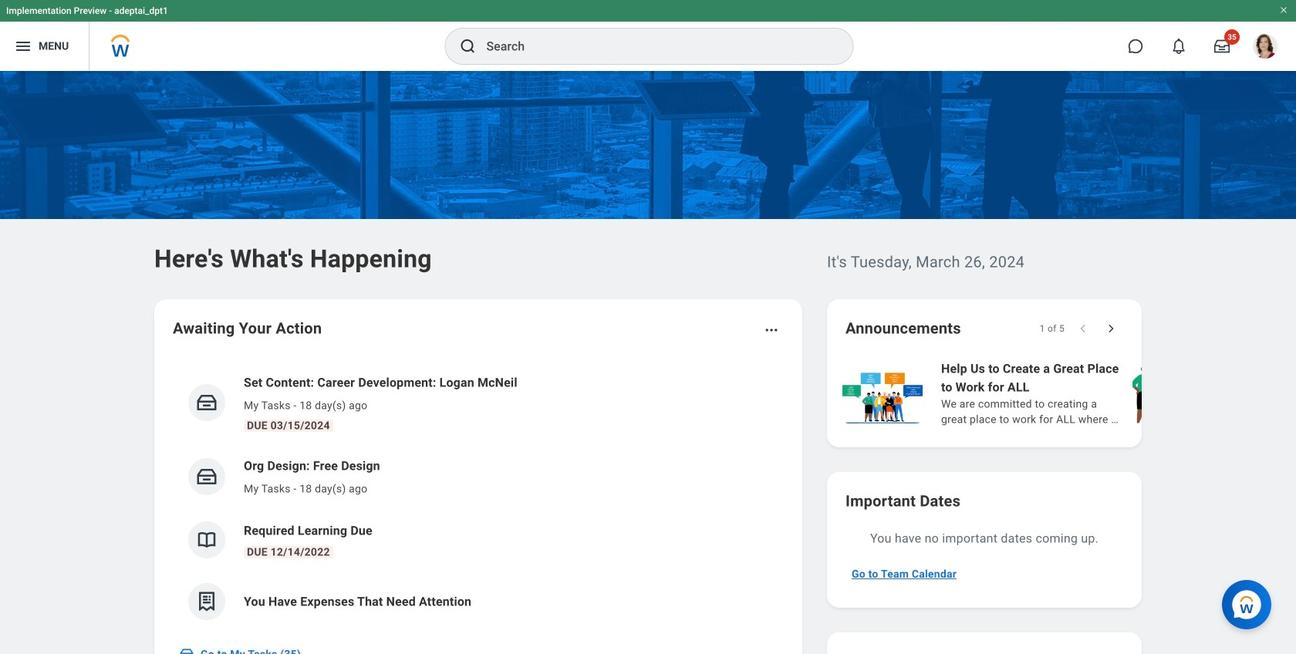 Task type: vqa. For each thing, say whether or not it's contained in the screenshot.
chevron left small ICON
yes



Task type: describe. For each thing, give the bounding box(es) containing it.
0 horizontal spatial list
[[173, 361, 784, 633]]

justify image
[[14, 37, 32, 56]]

chevron left small image
[[1076, 321, 1091, 337]]

dashboard expenses image
[[195, 590, 218, 614]]

profile logan mcneil image
[[1253, 34, 1278, 62]]

Search Workday  search field
[[487, 29, 822, 63]]

1 inbox image from the top
[[195, 391, 218, 414]]



Task type: locate. For each thing, give the bounding box(es) containing it.
banner
[[0, 0, 1297, 71]]

notifications large image
[[1172, 39, 1187, 54]]

1 horizontal spatial list
[[840, 358, 1297, 429]]

main content
[[0, 71, 1297, 654]]

book open image
[[195, 529, 218, 552]]

close environment banner image
[[1280, 5, 1289, 15]]

chevron right small image
[[1104, 321, 1119, 337]]

inbox image
[[179, 647, 194, 654]]

0 vertical spatial inbox image
[[195, 391, 218, 414]]

status
[[1040, 323, 1065, 335]]

inbox large image
[[1215, 39, 1230, 54]]

inbox image
[[195, 391, 218, 414], [195, 465, 218, 489]]

search image
[[459, 37, 477, 56]]

list
[[840, 358, 1297, 429], [173, 361, 784, 633]]

related actions image
[[764, 323, 780, 338]]

1 vertical spatial inbox image
[[195, 465, 218, 489]]

2 inbox image from the top
[[195, 465, 218, 489]]



